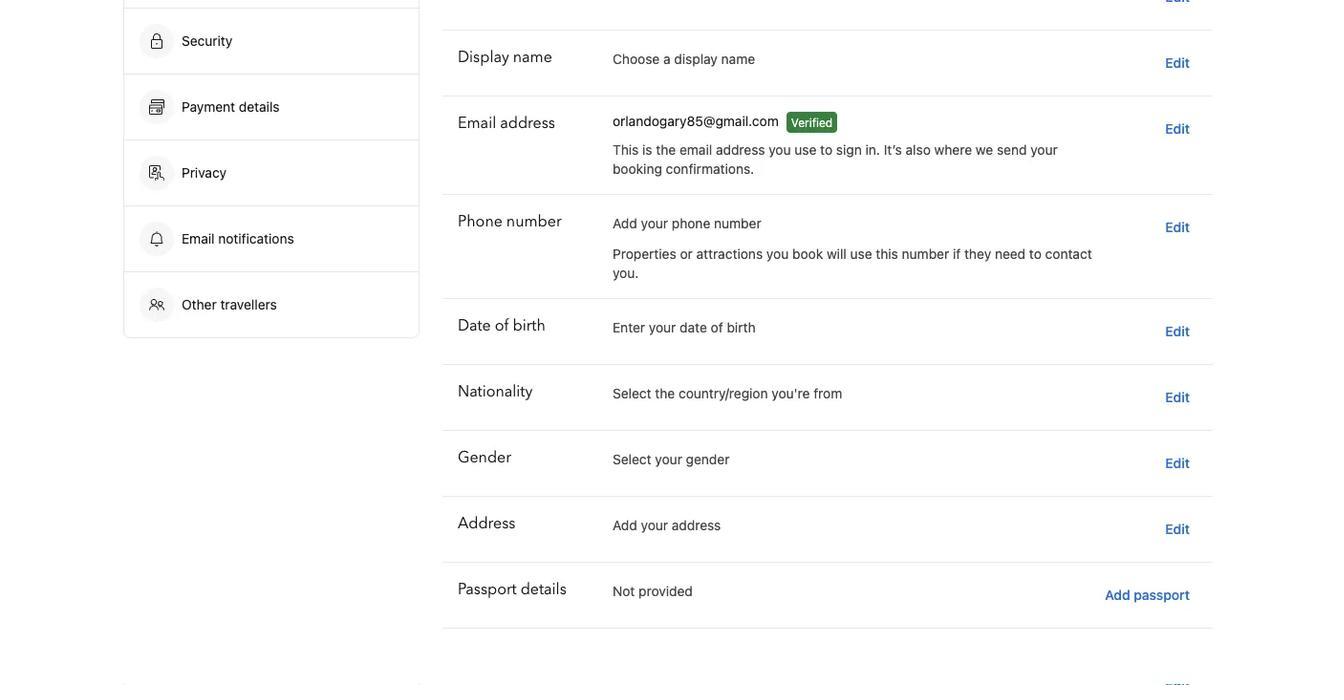 Task type: vqa. For each thing, say whether or not it's contained in the screenshot.
top DETAILS
yes



Task type: describe. For each thing, give the bounding box(es) containing it.
display
[[458, 47, 509, 68]]

from
[[814, 386, 842, 401]]

passport
[[1134, 587, 1190, 603]]

a
[[663, 51, 671, 67]]

payment
[[182, 99, 235, 115]]

properties
[[613, 246, 676, 262]]

add your address
[[613, 518, 721, 533]]

they
[[964, 246, 991, 262]]

display name
[[458, 47, 552, 68]]

phone number
[[458, 211, 562, 232]]

this
[[876, 246, 898, 262]]

0 horizontal spatial birth
[[513, 315, 545, 336]]

privacy link
[[124, 140, 419, 205]]

other travellers link
[[124, 272, 419, 337]]

add your phone number
[[613, 216, 761, 231]]

will
[[827, 246, 846, 262]]

or
[[680, 246, 693, 262]]

phone
[[458, 211, 503, 232]]

sign
[[836, 142, 862, 158]]

number inside the properties or attractions you book will use this number if they need to contact you.
[[902, 246, 949, 262]]

to inside 'this is the email address you use to sign in. it's also where we send your booking confirmations.'
[[820, 142, 833, 158]]

also
[[906, 142, 931, 158]]

enter your date of birth
[[613, 320, 756, 335]]

select the country/region you're from
[[613, 386, 842, 401]]

edit for phone number
[[1165, 219, 1190, 235]]

choose
[[613, 51, 660, 67]]

verified
[[791, 116, 833, 129]]

edit button for display name
[[1158, 46, 1197, 80]]

add for add your address
[[613, 518, 637, 533]]

enter
[[613, 320, 645, 335]]

use for email address
[[795, 142, 817, 158]]

security link
[[124, 9, 419, 74]]

payment details link
[[124, 75, 419, 140]]

1 horizontal spatial number
[[714, 216, 761, 231]]

payment details
[[182, 99, 283, 115]]

edit for date of birth
[[1165, 324, 1190, 339]]

contact
[[1045, 246, 1092, 262]]

0 horizontal spatial of
[[495, 315, 509, 336]]

1 vertical spatial the
[[655, 386, 675, 401]]

edit button for email address
[[1158, 112, 1197, 146]]

the inside 'this is the email address you use to sign in. it's also where we send your booking confirmations.'
[[656, 142, 676, 158]]

phone
[[672, 216, 710, 231]]

2 vertical spatial address
[[672, 518, 721, 533]]

0 horizontal spatial number
[[506, 211, 562, 232]]

notifications
[[218, 231, 294, 247]]

edit button for date of birth
[[1158, 314, 1197, 349]]

in.
[[865, 142, 880, 158]]

privacy
[[182, 165, 227, 181]]

you're
[[772, 386, 810, 401]]

0 horizontal spatial name
[[513, 47, 552, 68]]

other travellers
[[182, 297, 277, 313]]

add for add your phone number
[[613, 216, 637, 231]]

your inside 'this is the email address you use to sign in. it's also where we send your booking confirmations.'
[[1030, 142, 1058, 158]]

you inside 'this is the email address you use to sign in. it's also where we send your booking confirmations.'
[[769, 142, 791, 158]]

your up properties
[[641, 216, 668, 231]]

if
[[953, 246, 961, 262]]

email for email address
[[458, 113, 496, 134]]

security
[[182, 33, 232, 49]]

details for passport details
[[521, 579, 566, 600]]

you.
[[613, 265, 639, 281]]

confirmations.
[[666, 161, 754, 177]]

edit for address
[[1165, 521, 1190, 537]]

edit for email address
[[1165, 121, 1190, 137]]

edit for gender
[[1165, 455, 1190, 471]]



Task type: locate. For each thing, give the bounding box(es) containing it.
1 horizontal spatial use
[[850, 246, 872, 262]]

address down gender
[[672, 518, 721, 533]]

travellers
[[220, 297, 277, 313]]

1 vertical spatial use
[[850, 246, 872, 262]]

your for gender
[[655, 452, 682, 467]]

1 edit from the top
[[1165, 55, 1190, 71]]

your right send
[[1030, 142, 1058, 158]]

select for nationality
[[613, 386, 651, 401]]

attractions
[[696, 246, 763, 262]]

7 edit from the top
[[1165, 521, 1190, 537]]

5 edit button from the top
[[1158, 380, 1197, 415]]

6 edit from the top
[[1165, 455, 1190, 471]]

address up the confirmations.
[[716, 142, 765, 158]]

gender
[[458, 447, 511, 468]]

1 edit button from the top
[[1158, 46, 1197, 80]]

you
[[769, 142, 791, 158], [766, 246, 789, 262]]

your
[[1030, 142, 1058, 158], [641, 216, 668, 231], [649, 320, 676, 335], [655, 452, 682, 467], [641, 518, 668, 533]]

1 vertical spatial address
[[716, 142, 765, 158]]

need
[[995, 246, 1026, 262]]

1 horizontal spatial details
[[521, 579, 566, 600]]

0 vertical spatial email
[[458, 113, 496, 134]]

details right passport
[[521, 579, 566, 600]]

not
[[613, 583, 635, 599]]

of right date at left
[[495, 315, 509, 336]]

edit button for nationality
[[1158, 380, 1197, 415]]

edit button for phone number
[[1158, 210, 1197, 245]]

1 horizontal spatial to
[[1029, 246, 1042, 262]]

use
[[795, 142, 817, 158], [850, 246, 872, 262]]

address
[[500, 113, 555, 134], [716, 142, 765, 158], [672, 518, 721, 533]]

email notifications
[[182, 231, 294, 247]]

address inside 'this is the email address you use to sign in. it's also where we send your booking confirmations.'
[[716, 142, 765, 158]]

use for phone number
[[850, 246, 872, 262]]

1 vertical spatial to
[[1029, 246, 1042, 262]]

details right payment in the top left of the page
[[239, 99, 280, 115]]

3 edit button from the top
[[1158, 210, 1197, 245]]

4 edit from the top
[[1165, 324, 1190, 339]]

email
[[458, 113, 496, 134], [182, 231, 215, 247]]

add passport button
[[1097, 578, 1197, 613]]

1 vertical spatial details
[[521, 579, 566, 600]]

1 horizontal spatial of
[[711, 320, 723, 335]]

it's
[[884, 142, 902, 158]]

add up 'not'
[[613, 518, 637, 533]]

date
[[458, 315, 491, 336]]

1 vertical spatial you
[[766, 246, 789, 262]]

0 horizontal spatial email
[[182, 231, 215, 247]]

0 horizontal spatial details
[[239, 99, 280, 115]]

1 vertical spatial add
[[613, 518, 637, 533]]

2 horizontal spatial number
[[902, 246, 949, 262]]

2 vertical spatial add
[[1105, 587, 1130, 603]]

1 horizontal spatial birth
[[727, 320, 756, 335]]

properties or attractions you book will use this number if they need to contact you.
[[613, 246, 1092, 281]]

number right phone
[[506, 211, 562, 232]]

you left sign
[[769, 142, 791, 158]]

passport
[[458, 579, 517, 600]]

edit for display name
[[1165, 55, 1190, 71]]

date of birth
[[458, 315, 545, 336]]

0 horizontal spatial to
[[820, 142, 833, 158]]

book
[[792, 246, 823, 262]]

add up properties
[[613, 216, 637, 231]]

to right need
[[1029, 246, 1042, 262]]

display
[[674, 51, 718, 67]]

we
[[976, 142, 993, 158]]

your left gender
[[655, 452, 682, 467]]

0 vertical spatial to
[[820, 142, 833, 158]]

number up attractions
[[714, 216, 761, 231]]

edit button for gender
[[1158, 446, 1197, 481]]

the
[[656, 142, 676, 158], [655, 386, 675, 401]]

nationality
[[458, 381, 533, 402]]

send
[[997, 142, 1027, 158]]

email down display
[[458, 113, 496, 134]]

3 edit from the top
[[1165, 219, 1190, 235]]

edit button for address
[[1158, 512, 1197, 547]]

0 horizontal spatial use
[[795, 142, 817, 158]]

the left country/region
[[655, 386, 675, 401]]

email left notifications
[[182, 231, 215, 247]]

select down the enter
[[613, 386, 651, 401]]

0 vertical spatial address
[[500, 113, 555, 134]]

0 vertical spatial add
[[613, 216, 637, 231]]

use inside the properties or attractions you book will use this number if they need to contact you.
[[850, 246, 872, 262]]

0 vertical spatial select
[[613, 386, 651, 401]]

2 edit from the top
[[1165, 121, 1190, 137]]

your left "date"
[[649, 320, 676, 335]]

select up add your address
[[613, 452, 651, 467]]

this
[[613, 142, 639, 158]]

add
[[613, 216, 637, 231], [613, 518, 637, 533], [1105, 587, 1130, 603]]

to inside the properties or attractions you book will use this number if they need to contact you.
[[1029, 246, 1042, 262]]

edit button
[[1158, 46, 1197, 80], [1158, 112, 1197, 146], [1158, 210, 1197, 245], [1158, 314, 1197, 349], [1158, 380, 1197, 415], [1158, 446, 1197, 481], [1158, 512, 1197, 547]]

1 vertical spatial select
[[613, 452, 651, 467]]

email
[[680, 142, 712, 158]]

address down display name
[[500, 113, 555, 134]]

where
[[934, 142, 972, 158]]

0 vertical spatial details
[[239, 99, 280, 115]]

orlandogary85@gmail.com
[[613, 113, 779, 129]]

this is the email address you use to sign in. it's also where we send your booking confirmations.
[[613, 142, 1058, 177]]

choose a display name
[[613, 51, 755, 67]]

5 edit from the top
[[1165, 389, 1190, 405]]

not provided
[[613, 583, 693, 599]]

other
[[182, 297, 217, 313]]

birth right date at left
[[513, 315, 545, 336]]

passport details
[[458, 579, 566, 600]]

add for add passport
[[1105, 587, 1130, 603]]

add left passport
[[1105, 587, 1130, 603]]

number
[[506, 211, 562, 232], [714, 216, 761, 231], [902, 246, 949, 262]]

6 edit button from the top
[[1158, 446, 1197, 481]]

you left book
[[766, 246, 789, 262]]

edit
[[1165, 55, 1190, 71], [1165, 121, 1190, 137], [1165, 219, 1190, 235], [1165, 324, 1190, 339], [1165, 389, 1190, 405], [1165, 455, 1190, 471], [1165, 521, 1190, 537]]

details for payment details
[[239, 99, 280, 115]]

4 edit button from the top
[[1158, 314, 1197, 349]]

of
[[495, 315, 509, 336], [711, 320, 723, 335]]

of right "date"
[[711, 320, 723, 335]]

to
[[820, 142, 833, 158], [1029, 246, 1042, 262]]

your up not provided
[[641, 518, 668, 533]]

2 select from the top
[[613, 452, 651, 467]]

1 select from the top
[[613, 386, 651, 401]]

email notifications link
[[124, 206, 419, 271]]

0 vertical spatial use
[[795, 142, 817, 158]]

use right will in the top right of the page
[[850, 246, 872, 262]]

the right is
[[656, 142, 676, 158]]

edit for nationality
[[1165, 389, 1190, 405]]

details
[[239, 99, 280, 115], [521, 579, 566, 600]]

7 edit button from the top
[[1158, 512, 1197, 547]]

add passport
[[1105, 587, 1190, 603]]

1 vertical spatial email
[[182, 231, 215, 247]]

date
[[680, 320, 707, 335]]

1 horizontal spatial email
[[458, 113, 496, 134]]

to left sign
[[820, 142, 833, 158]]

your for date of birth
[[649, 320, 676, 335]]

email address
[[458, 113, 555, 134]]

provided
[[638, 583, 693, 599]]

add inside dropdown button
[[1105, 587, 1130, 603]]

0 vertical spatial you
[[769, 142, 791, 158]]

select your gender
[[613, 452, 730, 467]]

country/region
[[679, 386, 768, 401]]

address
[[458, 513, 516, 534]]

you inside the properties or attractions you book will use this number if they need to contact you.
[[766, 246, 789, 262]]

1 horizontal spatial name
[[721, 51, 755, 67]]

number left if at top
[[902, 246, 949, 262]]

select
[[613, 386, 651, 401], [613, 452, 651, 467]]

birth
[[513, 315, 545, 336], [727, 320, 756, 335]]

2 edit button from the top
[[1158, 112, 1197, 146]]

is
[[642, 142, 652, 158]]

your for address
[[641, 518, 668, 533]]

name
[[513, 47, 552, 68], [721, 51, 755, 67]]

use inside 'this is the email address you use to sign in. it's also where we send your booking confirmations.'
[[795, 142, 817, 158]]

use down the verified
[[795, 142, 817, 158]]

0 vertical spatial the
[[656, 142, 676, 158]]

gender
[[686, 452, 730, 467]]

email for email notifications
[[182, 231, 215, 247]]

booking
[[613, 161, 662, 177]]

select for gender
[[613, 452, 651, 467]]

birth right "date"
[[727, 320, 756, 335]]



